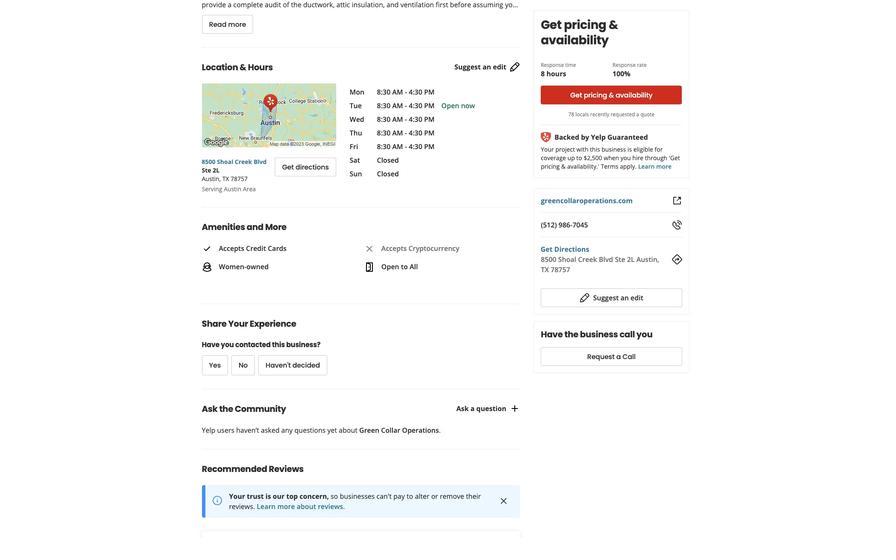 Task type: vqa. For each thing, say whether or not it's contained in the screenshot.
Find 'TEXT BOX'
no



Task type: locate. For each thing, give the bounding box(es) containing it.
0 horizontal spatial you
[[221, 340, 234, 350]]

sat
[[350, 156, 360, 165]]

read
[[209, 19, 227, 29]]

986-
[[559, 220, 573, 230]]

a for question
[[471, 404, 475, 414]]

$2,500
[[584, 154, 603, 162]]

1 reviews. from the left
[[229, 502, 255, 512]]

2 response from the left
[[613, 61, 636, 69]]

0 horizontal spatial this
[[272, 340, 285, 350]]

so
[[331, 492, 338, 501]]

8500 inside the get directions 8500 shoal creek blvd ste 2l austin, tx 78757
[[541, 255, 557, 264]]

2 vertical spatial your
[[229, 492, 245, 501]]

1 vertical spatial learn
[[257, 502, 276, 512]]

0 horizontal spatial blvd
[[254, 158, 267, 166]]

1 horizontal spatial about
[[339, 426, 358, 435]]

2 pm from the top
[[424, 101, 435, 110]]

4:30 for mon
[[409, 87, 423, 97]]

1 vertical spatial suggest
[[594, 293, 619, 303]]

0 horizontal spatial austin,
[[202, 175, 221, 183]]

2 closed from the top
[[377, 169, 399, 179]]

- for wed
[[405, 115, 407, 124]]

get
[[541, 17, 562, 33], [571, 90, 583, 100], [282, 162, 294, 172], [541, 245, 553, 254]]

group containing yes
[[202, 356, 460, 376]]

1 vertical spatial and
[[247, 221, 264, 233]]

about right yet
[[339, 426, 358, 435]]

edit inside location & hours element
[[493, 62, 507, 72]]

0 horizontal spatial 78757
[[231, 175, 248, 183]]

reviews. inside so businesses can't pay to alter or remove their reviews.
[[229, 502, 255, 512]]

0 vertical spatial to
[[577, 154, 583, 162]]

sun
[[350, 169, 362, 179]]

your for your trust is our top concern,
[[229, 492, 245, 501]]

4 8:30 am - 4:30 pm from the top
[[377, 128, 435, 138]]

0 vertical spatial get pricing & availability
[[541, 17, 619, 49]]

the for have the business call you
[[565, 329, 579, 341]]

0 horizontal spatial response
[[541, 61, 564, 69]]

business
[[602, 145, 627, 154], [580, 329, 618, 341]]

about down concern,
[[297, 502, 316, 512]]

0 horizontal spatial and
[[247, 221, 264, 233]]

edit
[[493, 62, 507, 72], [631, 293, 644, 303]]

response up hours
[[541, 61, 564, 69]]

1 horizontal spatial blvd
[[599, 255, 614, 264]]

4:30
[[409, 87, 423, 97], [409, 101, 423, 110], [409, 115, 423, 124], [409, 128, 423, 138], [409, 142, 423, 151]]

tx
[[223, 175, 229, 183], [541, 265, 549, 275]]

top
[[287, 492, 298, 501]]

3 pm from the top
[[424, 115, 435, 124]]

1 vertical spatial edit
[[631, 293, 644, 303]]

more
[[228, 19, 246, 29], [657, 162, 672, 171], [278, 502, 295, 512]]

5 4:30 from the top
[[409, 142, 423, 151]]

4:30 for wed
[[409, 115, 423, 124]]

1 am from the top
[[393, 87, 403, 97]]

reviews.
[[229, 502, 255, 512], [318, 502, 345, 512]]

0 vertical spatial pricing
[[564, 17, 607, 33]]

4 am from the top
[[393, 128, 403, 138]]

24 info v2 image
[[212, 496, 222, 506]]

more right read
[[228, 19, 246, 29]]

their
[[466, 492, 481, 501]]

1 horizontal spatial 2l
[[628, 255, 635, 264]]

1 horizontal spatial suggest
[[594, 293, 619, 303]]

response for 8
[[541, 61, 564, 69]]

can't
[[377, 492, 392, 501]]

your inside info alert
[[229, 492, 245, 501]]

1 horizontal spatial the
[[291, 0, 302, 9]]

24 close v2 image
[[365, 244, 375, 254]]

ask a question link
[[457, 404, 520, 414]]

1 accepts from the left
[[219, 244, 244, 253]]

0 horizontal spatial suggest an edit
[[455, 62, 507, 72]]

our
[[273, 492, 285, 501]]

to right pay
[[407, 492, 413, 501]]

1 vertical spatial tx
[[541, 265, 549, 275]]

get pricing & availability inside button
[[571, 90, 653, 100]]

you
[[621, 154, 631, 162], [637, 329, 653, 341], [221, 340, 234, 350]]

0 vertical spatial an
[[483, 62, 492, 72]]

contacted
[[235, 340, 271, 350]]

0 horizontal spatial learn
[[257, 502, 276, 512]]

your right share
[[228, 318, 248, 330]]

8500 shoal creek blvd ste 2l austin, tx 78757 serving austin area
[[202, 158, 267, 193]]

share your experience element
[[188, 304, 520, 376]]

get directions 8500 shoal creek blvd ste 2l austin, tx 78757
[[541, 245, 660, 275]]

get pricing & availability up 78 locals recently requested a quote
[[571, 90, 653, 100]]

a left call
[[617, 352, 621, 362]]

edit inside button
[[631, 293, 644, 303]]

0 horizontal spatial 2l
[[213, 166, 220, 174]]

suggest inside button
[[594, 293, 619, 303]]

an left 24 pencil v2 icon
[[483, 62, 492, 72]]

0 vertical spatial the
[[291, 0, 302, 9]]

location
[[202, 61, 238, 73]]

availability.'
[[568, 162, 600, 171]]

1 horizontal spatial 8500
[[541, 255, 557, 264]]

suggest an edit left 24 pencil v2 icon
[[455, 62, 507, 72]]

recently
[[591, 111, 610, 118]]

availability inside get pricing & availability
[[541, 32, 609, 49]]

suggest an edit inside button
[[594, 293, 644, 303]]

2 horizontal spatial the
[[565, 329, 579, 341]]

accepts for accepts cryptocurrency
[[382, 244, 407, 253]]

area
[[243, 185, 256, 193]]

78757 up austin
[[231, 175, 248, 183]]

5 pm from the top
[[424, 142, 435, 151]]

your for your project with this business is eligible for coverage up to $2,500 when you hire through 'get pricing & availability.' terms apply.
[[541, 145, 554, 154]]

business?
[[286, 340, 321, 350]]

am for fri
[[393, 142, 403, 151]]

0 horizontal spatial tx
[[223, 175, 229, 183]]

pm for tue
[[424, 101, 435, 110]]

2 vertical spatial pricing
[[541, 162, 560, 171]]

am for thu
[[393, 128, 403, 138]]

austin, up serving in the left top of the page
[[202, 175, 221, 183]]

accepts for accepts credit cards
[[219, 244, 244, 253]]

5 8:30 from the top
[[377, 142, 391, 151]]

response up the 100%
[[613, 61, 636, 69]]

0 vertical spatial closed
[[377, 156, 399, 165]]

0 vertical spatial 2l
[[213, 166, 220, 174]]

you up yes button
[[221, 340, 234, 350]]

78
[[569, 111, 575, 118]]

24 external link v2 image
[[672, 196, 683, 206]]

response inside response rate 100%
[[613, 61, 636, 69]]

100%
[[613, 69, 631, 78]]

to right up
[[577, 154, 583, 162]]

1 horizontal spatial ste
[[615, 255, 626, 264]]

0 vertical spatial more
[[228, 19, 246, 29]]

an inside button
[[621, 293, 629, 303]]

78757 inside 8500 shoal creek blvd ste 2l austin, tx 78757 serving austin area
[[231, 175, 248, 183]]

ste up serving in the left top of the page
[[202, 166, 211, 174]]

terms
[[601, 162, 619, 171]]

more down top
[[278, 502, 295, 512]]

0 vertical spatial ste
[[202, 166, 211, 174]]

3 4:30 from the top
[[409, 115, 423, 124]]

5 - from the top
[[405, 142, 407, 151]]

business inside your project with this business is eligible for coverage up to $2,500 when you hire through 'get pricing & availability.' terms apply.
[[602, 145, 627, 154]]

get pricing & availability button
[[541, 86, 683, 104]]

2 vertical spatial more
[[278, 502, 295, 512]]

8:30 for wed
[[377, 115, 391, 124]]

4 8:30 from the top
[[377, 128, 391, 138]]

1 vertical spatial more
[[657, 162, 672, 171]]

reviews
[[269, 463, 304, 475]]

open right 24 open to all v2 image
[[382, 262, 400, 272]]

0 horizontal spatial availability
[[541, 32, 609, 49]]

1 vertical spatial open
[[382, 262, 400, 272]]

8:30 right thu
[[377, 128, 391, 138]]

0 vertical spatial suggest
[[455, 62, 481, 72]]

group
[[202, 356, 460, 376]]

yelp right by
[[591, 133, 606, 142]]

ask up users
[[202, 403, 218, 415]]

ste up suggest an edit button
[[615, 255, 626, 264]]

accepts
[[219, 244, 244, 253], [382, 244, 407, 253]]

1 horizontal spatial 78757
[[551, 265, 571, 275]]

1 vertical spatial yelp
[[202, 426, 216, 435]]

3 8:30 am - 4:30 pm from the top
[[377, 115, 435, 124]]

close image
[[499, 496, 509, 507]]

shoal up austin
[[217, 158, 233, 166]]

creek up area
[[235, 158, 252, 166]]

trust
[[247, 492, 264, 501]]

so businesses can't pay to alter or remove their reviews.
[[229, 492, 481, 512]]

2 vertical spatial the
[[219, 403, 233, 415]]

tx up austin
[[223, 175, 229, 183]]

0 horizontal spatial edit
[[493, 62, 507, 72]]

0 horizontal spatial ask
[[202, 403, 218, 415]]

open now
[[442, 101, 475, 110]]

0 horizontal spatial about
[[297, 502, 316, 512]]

pm for thu
[[424, 128, 435, 138]]

suggest up now at the right of the page
[[455, 62, 481, 72]]

0 horizontal spatial ste
[[202, 166, 211, 174]]

8:30 am - 4:30 pm for fri
[[377, 142, 435, 151]]

1 vertical spatial creek
[[579, 255, 598, 264]]

learn for learn more about reviews.
[[257, 502, 276, 512]]

& inside get pricing & availability
[[609, 17, 619, 33]]

8500 down get directions link
[[541, 255, 557, 264]]

this inside share your experience element
[[272, 340, 285, 350]]

provide
[[202, 0, 226, 9]]

get inside the get directions 8500 shoal creek blvd ste 2l austin, tx 78757
[[541, 245, 553, 254]]

1 horizontal spatial this
[[590, 145, 601, 154]]

0 vertical spatial open
[[442, 101, 460, 110]]

blvd inside the get directions 8500 shoal creek blvd ste 2l austin, tx 78757
[[599, 255, 614, 264]]

- for thu
[[405, 128, 407, 138]]

suggest inside location & hours element
[[455, 62, 481, 72]]

or
[[432, 492, 438, 501]]

2 accepts from the left
[[382, 244, 407, 253]]

- for tue
[[405, 101, 407, 110]]

0 vertical spatial 8500
[[202, 158, 216, 166]]

& inside button
[[609, 90, 614, 100]]

1 horizontal spatial more
[[278, 502, 295, 512]]

locals
[[576, 111, 589, 118]]

more for read more
[[228, 19, 246, 29]]

ste inside 8500 shoal creek blvd ste 2l austin, tx 78757 serving austin area
[[202, 166, 211, 174]]

0 horizontal spatial an
[[483, 62, 492, 72]]

a for call
[[617, 352, 621, 362]]

open to all
[[382, 262, 418, 272]]

1 vertical spatial 78757
[[551, 265, 571, 275]]

creek inside 8500 shoal creek blvd ste 2l austin, tx 78757 serving austin area
[[235, 158, 252, 166]]

learn for learn more
[[639, 162, 655, 171]]

8:30 right the tue
[[377, 101, 391, 110]]

1 vertical spatial get pricing & availability
[[571, 90, 653, 100]]

you up apply.
[[621, 154, 631, 162]]

0 horizontal spatial suggest
[[455, 62, 481, 72]]

request
[[588, 352, 615, 362]]

shoal down get directions link
[[559, 255, 577, 264]]

your left trust
[[229, 492, 245, 501]]

learn down the hire
[[639, 162, 655, 171]]

0 vertical spatial your
[[541, 145, 554, 154]]

edit up call
[[631, 293, 644, 303]]

open inside the amenities and more element
[[382, 262, 400, 272]]

0 horizontal spatial reviews.
[[229, 502, 255, 512]]

open left now at the right of the page
[[442, 101, 460, 110]]

0 horizontal spatial 8500
[[202, 158, 216, 166]]

response inside response time 8 hours
[[541, 61, 564, 69]]

1 vertical spatial pricing
[[584, 90, 608, 100]]

more inside button
[[228, 19, 246, 29]]

availability up requested
[[616, 90, 653, 100]]

and
[[387, 0, 399, 9], [247, 221, 264, 233]]

an up call
[[621, 293, 629, 303]]

24 pencil v2 image
[[580, 293, 590, 303]]

24 phone v2 image
[[672, 220, 683, 230]]

1 response from the left
[[541, 61, 564, 69]]

1 vertical spatial 8500
[[541, 255, 557, 264]]

3 - from the top
[[405, 115, 407, 124]]

a left question
[[471, 404, 475, 414]]

and left more
[[247, 221, 264, 233]]

0 vertical spatial is
[[628, 145, 632, 154]]

0 vertical spatial austin,
[[202, 175, 221, 183]]

with
[[577, 145, 589, 154]]

3 8:30 from the top
[[377, 115, 391, 124]]

4 pm from the top
[[424, 128, 435, 138]]

no
[[239, 361, 248, 370]]

blvd up suggest an edit button
[[599, 255, 614, 264]]

0 vertical spatial shoal
[[217, 158, 233, 166]]

learn down trust
[[257, 502, 276, 512]]

austin, left 24 directions v2 image
[[637, 255, 660, 264]]

ask left question
[[457, 404, 469, 414]]

am for wed
[[393, 115, 403, 124]]

get pricing & availability up time
[[541, 17, 619, 49]]

0 vertical spatial business
[[602, 145, 627, 154]]

2 - from the top
[[405, 101, 407, 110]]

have inside share your experience element
[[202, 340, 220, 350]]

get inside location & hours element
[[282, 162, 294, 172]]

8:30 am - 4:30 pm for mon
[[377, 87, 435, 97]]

read more
[[209, 19, 246, 29]]

8:30
[[377, 87, 391, 97], [377, 101, 391, 110], [377, 115, 391, 124], [377, 128, 391, 138], [377, 142, 391, 151]]

is inside your project with this business is eligible for coverage up to $2,500 when you hire through 'get pricing & availability.' terms apply.
[[628, 145, 632, 154]]

2 horizontal spatial you
[[637, 329, 653, 341]]

up
[[568, 154, 575, 162]]

creek down directions
[[579, 255, 598, 264]]

0 vertical spatial and
[[387, 0, 399, 9]]

creek inside the get directions 8500 shoal creek blvd ste 2l austin, tx 78757
[[579, 255, 598, 264]]

24 pencil v2 image
[[510, 62, 520, 72]]

this
[[590, 145, 601, 154], [272, 340, 285, 350]]

1 vertical spatial about
[[297, 502, 316, 512]]

reviews. down the "so"
[[318, 502, 345, 512]]

question
[[477, 404, 507, 414]]

am for mon
[[393, 87, 403, 97]]

this up haven't
[[272, 340, 285, 350]]

a right provide
[[228, 0, 232, 9]]

2 am from the top
[[393, 101, 403, 110]]

austin, inside the get directions 8500 shoal creek blvd ste 2l austin, tx 78757
[[637, 255, 660, 264]]

1 horizontal spatial austin,
[[637, 255, 660, 264]]

5 am from the top
[[393, 142, 403, 151]]

0 horizontal spatial shoal
[[217, 158, 233, 166]]

8:30 for fri
[[377, 142, 391, 151]]

yo
[[505, 0, 513, 9]]

8:30 right mon
[[377, 87, 391, 97]]

tx down get directions link
[[541, 265, 549, 275]]

1 vertical spatial ste
[[615, 255, 626, 264]]

austin
[[224, 185, 242, 193]]

1 horizontal spatial have
[[541, 329, 563, 341]]

response
[[541, 61, 564, 69], [613, 61, 636, 69]]

24 add v2 image
[[510, 404, 520, 414]]

1 vertical spatial suggest an edit
[[594, 293, 644, 303]]

accepts up women-
[[219, 244, 244, 253]]

1 vertical spatial blvd
[[599, 255, 614, 264]]

suggest an edit
[[455, 62, 507, 72], [594, 293, 644, 303]]

2 8:30 am - 4:30 pm from the top
[[377, 101, 435, 110]]

78757 inside the get directions 8500 shoal creek blvd ste 2l austin, tx 78757
[[551, 265, 571, 275]]

78757 down get directions link
[[551, 265, 571, 275]]

business up when
[[602, 145, 627, 154]]

a inside button
[[617, 352, 621, 362]]

1 vertical spatial is
[[266, 492, 271, 501]]

8:30 am - 4:30 pm for wed
[[377, 115, 435, 124]]

map image
[[202, 84, 336, 148]]

to inside so businesses can't pay to alter or remove their reviews.
[[407, 492, 413, 501]]

1 - from the top
[[405, 87, 407, 97]]

1 horizontal spatial availability
[[616, 90, 653, 100]]

get inside button
[[571, 90, 583, 100]]

have for have you contacted this business?
[[202, 340, 220, 350]]

experience
[[250, 318, 296, 330]]

tx inside the get directions 8500 shoal creek blvd ste 2l austin, tx 78757
[[541, 265, 549, 275]]

1 horizontal spatial ask
[[457, 404, 469, 414]]

closed right sat
[[377, 156, 399, 165]]

1 vertical spatial business
[[580, 329, 618, 341]]

0 horizontal spatial the
[[219, 403, 233, 415]]

0 vertical spatial availability
[[541, 32, 609, 49]]

blvd up area
[[254, 158, 267, 166]]

get directions
[[282, 162, 329, 172]]

0 horizontal spatial have
[[202, 340, 220, 350]]

hours
[[547, 69, 567, 78]]

cards
[[268, 244, 287, 253]]

closed
[[377, 156, 399, 165], [377, 169, 399, 179]]

1 horizontal spatial learn
[[639, 162, 655, 171]]

1 4:30 from the top
[[409, 87, 423, 97]]

response for 100%
[[613, 61, 636, 69]]

1 8:30 from the top
[[377, 87, 391, 97]]

hire
[[633, 154, 644, 162]]

reviews. down trust
[[229, 502, 255, 512]]

2 vertical spatial to
[[407, 492, 413, 501]]

to left all
[[401, 262, 408, 272]]

8:30 am - 4:30 pm for tue
[[377, 101, 435, 110]]

yelp users haven't asked any questions yet about green collar operations .
[[202, 426, 441, 435]]

1 pm from the top
[[424, 87, 435, 97]]

is left our
[[266, 492, 271, 501]]

…
[[513, 0, 518, 9]]

24 open to all v2 image
[[365, 262, 375, 273]]

this up $2,500
[[590, 145, 601, 154]]

open for open to all
[[382, 262, 400, 272]]

pricing inside button
[[584, 90, 608, 100]]

1 horizontal spatial edit
[[631, 293, 644, 303]]

78757
[[231, 175, 248, 183], [551, 265, 571, 275]]

open for open now
[[442, 101, 460, 110]]

1 horizontal spatial you
[[621, 154, 631, 162]]

your inside your project with this business is eligible for coverage up to $2,500 when you hire through 'get pricing & availability.' terms apply.
[[541, 145, 554, 154]]

2 4:30 from the top
[[409, 101, 423, 110]]

more
[[265, 221, 287, 233]]

4 4:30 from the top
[[409, 128, 423, 138]]

1 horizontal spatial yelp
[[591, 133, 606, 142]]

yes button
[[202, 356, 228, 376]]

accepts up open to all
[[382, 244, 407, 253]]

8:30 right wed
[[377, 115, 391, 124]]

0 horizontal spatial is
[[266, 492, 271, 501]]

blvd
[[254, 158, 267, 166], [599, 255, 614, 264]]

am
[[393, 87, 403, 97], [393, 101, 403, 110], [393, 115, 403, 124], [393, 128, 403, 138], [393, 142, 403, 151]]

edit left 24 pencil v2 icon
[[493, 62, 507, 72]]

is
[[628, 145, 632, 154], [266, 492, 271, 501]]

accepts credit cards
[[219, 244, 287, 253]]

this inside your project with this business is eligible for coverage up to $2,500 when you hire through 'get pricing & availability.' terms apply.
[[590, 145, 601, 154]]

response time 8 hours
[[541, 61, 577, 78]]

78 locals recently requested a quote
[[569, 111, 655, 118]]

8500
[[202, 158, 216, 166], [541, 255, 557, 264]]

24 women owned v2 image
[[202, 262, 212, 273]]

1 vertical spatial to
[[401, 262, 408, 272]]

rate
[[638, 61, 647, 69]]

pm for wed
[[424, 115, 435, 124]]

8:30 right fri
[[377, 142, 391, 151]]

pricing down coverage
[[541, 162, 560, 171]]

have
[[541, 329, 563, 341], [202, 340, 220, 350]]

pricing up the recently at the top
[[584, 90, 608, 100]]

1 8:30 am - 4:30 pm from the top
[[377, 87, 435, 97]]

by
[[581, 133, 590, 142]]

3 am from the top
[[393, 115, 403, 124]]

8:30 for tue
[[377, 101, 391, 110]]

open inside location & hours element
[[442, 101, 460, 110]]

complete
[[234, 0, 263, 9]]

1 vertical spatial this
[[272, 340, 285, 350]]

8500 shoal creek blvd link
[[202, 158, 267, 166]]

and right insulation,
[[387, 0, 399, 9]]

1 horizontal spatial open
[[442, 101, 460, 110]]

4 - from the top
[[405, 128, 407, 138]]

4:30 for thu
[[409, 128, 423, 138]]

pricing up time
[[564, 17, 607, 33]]

8:30 for thu
[[377, 128, 391, 138]]

yelp left users
[[202, 426, 216, 435]]

eligible
[[634, 145, 654, 154]]

1 horizontal spatial is
[[628, 145, 632, 154]]

of
[[283, 0, 289, 9]]

learn inside info alert
[[257, 502, 276, 512]]

cryptocurrency
[[409, 244, 460, 253]]

more down through
[[657, 162, 672, 171]]

0 horizontal spatial creek
[[235, 158, 252, 166]]

5 8:30 am - 4:30 pm from the top
[[377, 142, 435, 151]]

your up coverage
[[541, 145, 554, 154]]

0 vertical spatial blvd
[[254, 158, 267, 166]]

8:30 am - 4:30 pm
[[377, 87, 435, 97], [377, 101, 435, 110], [377, 115, 435, 124], [377, 128, 435, 138], [377, 142, 435, 151]]

0 vertical spatial creek
[[235, 158, 252, 166]]

open
[[442, 101, 460, 110], [382, 262, 400, 272]]

0 vertical spatial learn
[[639, 162, 655, 171]]

1 closed from the top
[[377, 156, 399, 165]]

yelp inside ask the community element
[[202, 426, 216, 435]]

availability up time
[[541, 32, 609, 49]]

is down guaranteed
[[628, 145, 632, 154]]

2 reviews. from the left
[[318, 502, 345, 512]]

8500 up serving in the left top of the page
[[202, 158, 216, 166]]

business up request
[[580, 329, 618, 341]]

a for complete
[[228, 0, 232, 9]]

2 8:30 from the top
[[377, 101, 391, 110]]

1 vertical spatial availability
[[616, 90, 653, 100]]

1 horizontal spatial reviews.
[[318, 502, 345, 512]]

you right call
[[637, 329, 653, 341]]

0 horizontal spatial yelp
[[202, 426, 216, 435]]

suggest an edit right 24 pencil v2 image
[[594, 293, 644, 303]]

pricing inside get pricing & availability
[[564, 17, 607, 33]]

green
[[360, 426, 380, 435]]

ask the community element
[[188, 389, 534, 436]]

read more button
[[202, 15, 253, 34]]

all
[[410, 262, 418, 272]]

closed right sun
[[377, 169, 399, 179]]

suggest right 24 pencil v2 image
[[594, 293, 619, 303]]

more inside info alert
[[278, 502, 295, 512]]



Task type: describe. For each thing, give the bounding box(es) containing it.
decided
[[293, 361, 320, 370]]

(512)
[[541, 220, 557, 230]]

requested
[[611, 111, 636, 118]]

have for have the business call you
[[541, 329, 563, 341]]

an inside location & hours element
[[483, 62, 492, 72]]

users
[[217, 426, 235, 435]]

recommended
[[202, 463, 267, 475]]

mon
[[350, 87, 365, 97]]

amenities and more element
[[188, 207, 527, 290]]

7045
[[573, 220, 589, 230]]

8:30 for mon
[[377, 87, 391, 97]]

closed for sat
[[377, 156, 399, 165]]

2l inside 8500 shoal creek blvd ste 2l austin, tx 78757 serving austin area
[[213, 166, 220, 174]]

wed
[[350, 115, 365, 124]]

amenities
[[202, 221, 245, 233]]

remove
[[440, 492, 465, 501]]

recommended reviews element
[[188, 449, 520, 539]]

2l inside the get directions 8500 shoal creek blvd ste 2l austin, tx 78757
[[628, 255, 635, 264]]

thu
[[350, 128, 362, 138]]

women-
[[219, 262, 247, 272]]

you inside your project with this business is eligible for coverage up to $2,500 when you hire through 'get pricing & availability.' terms apply.
[[621, 154, 631, 162]]

credit
[[246, 244, 266, 253]]

location & hours element
[[188, 47, 534, 194]]

24 checkmark v2 image
[[202, 244, 212, 254]]

fri
[[350, 142, 358, 151]]

haven't decided button
[[259, 356, 328, 376]]

to inside your project with this business is eligible for coverage up to $2,500 when you hire through 'get pricing & availability.' terms apply.
[[577, 154, 583, 162]]

tx inside 8500 shoal creek blvd ste 2l austin, tx 78757 serving austin area
[[223, 175, 229, 183]]

group inside share your experience element
[[202, 356, 460, 376]]

haven't
[[236, 426, 259, 435]]

quote
[[641, 111, 655, 118]]

suggest an edit button
[[541, 289, 683, 307]]

businesses
[[340, 492, 375, 501]]

about inside ask the community element
[[339, 426, 358, 435]]

suggest an edit link
[[455, 62, 520, 72]]

ask for ask a question
[[457, 404, 469, 414]]

call
[[620, 329, 635, 341]]

to inside the amenities and more element
[[401, 262, 408, 272]]

haven't decided
[[266, 361, 320, 370]]

shoal inside the get directions 8500 shoal creek blvd ste 2l austin, tx 78757
[[559, 255, 577, 264]]

learn more
[[639, 162, 672, 171]]

questions
[[295, 426, 326, 435]]

shoal inside 8500 shoal creek blvd ste 2l austin, tx 78757 serving austin area
[[217, 158, 233, 166]]

ductwork,
[[303, 0, 335, 9]]

learn more link
[[639, 162, 672, 171]]

insulation,
[[352, 0, 385, 9]]

before
[[450, 0, 471, 9]]

directions
[[296, 162, 329, 172]]

4:30 for fri
[[409, 142, 423, 151]]

attic
[[337, 0, 350, 9]]

ask the community
[[202, 403, 286, 415]]

info alert
[[202, 486, 520, 518]]

this for contacted
[[272, 340, 285, 350]]

concern,
[[300, 492, 329, 501]]

request a call
[[588, 352, 636, 362]]

greencollaroperations.com
[[541, 196, 633, 206]]

accepts cryptocurrency
[[382, 244, 460, 253]]

1 horizontal spatial and
[[387, 0, 399, 9]]

through
[[645, 154, 668, 162]]

haven't
[[266, 361, 291, 370]]

asked
[[261, 426, 280, 435]]

tue
[[350, 101, 362, 110]]

guaranteed
[[608, 133, 649, 142]]

learn more about reviews.
[[257, 502, 345, 512]]

serving
[[202, 185, 222, 193]]

pricing inside your project with this business is eligible for coverage up to $2,500 when you hire through 'get pricing & availability.' terms apply.
[[541, 162, 560, 171]]

pm for fri
[[424, 142, 435, 151]]

closed for sun
[[377, 169, 399, 179]]

greencollaroperations.com link
[[541, 196, 633, 206]]

am for tue
[[393, 101, 403, 110]]

blvd inside 8500 shoal creek blvd ste 2l austin, tx 78757 serving austin area
[[254, 158, 267, 166]]

8:30 am - 4:30 pm for thu
[[377, 128, 435, 138]]

this for with
[[590, 145, 601, 154]]

your project with this business is eligible for coverage up to $2,500 when you hire through 'get pricing & availability.' terms apply.
[[541, 145, 681, 171]]

provide a complete audit of the ductwork, attic insulation, and ventilation first before assuming yo …
[[202, 0, 518, 9]]

& inside your project with this business is eligible for coverage up to $2,500 when you hire through 'get pricing & availability.' terms apply.
[[562, 162, 566, 171]]

1 vertical spatial your
[[228, 318, 248, 330]]

suggest an edit inside location & hours element
[[455, 62, 507, 72]]

(512) 986-7045
[[541, 220, 589, 230]]

backed
[[555, 133, 580, 142]]

a left the quote
[[637, 111, 640, 118]]

0 vertical spatial yelp
[[591, 133, 606, 142]]

- for fri
[[405, 142, 407, 151]]

yes
[[209, 361, 221, 370]]

the for ask the community
[[219, 403, 233, 415]]

response rate 100%
[[613, 61, 647, 78]]

'get
[[669, 154, 681, 162]]

your trust is our top concern,
[[229, 492, 329, 501]]

collar
[[381, 426, 401, 435]]

4:30 for tue
[[409, 101, 423, 110]]

time
[[566, 61, 577, 69]]

directions
[[555, 245, 590, 254]]

have you contacted this business?
[[202, 340, 321, 350]]

ask for ask the community
[[202, 403, 218, 415]]

have the business call you
[[541, 329, 653, 341]]

more for learn more about reviews.
[[278, 502, 295, 512]]

pm for mon
[[424, 87, 435, 97]]

when
[[604, 154, 620, 162]]

women-owned
[[219, 262, 269, 272]]

request a call button
[[541, 348, 683, 366]]

24 directions v2 image
[[672, 255, 683, 265]]

learn more about reviews. link
[[257, 502, 345, 512]]

first
[[436, 0, 449, 9]]

8500 inside 8500 shoal creek blvd ste 2l austin, tx 78757 serving austin area
[[202, 158, 216, 166]]

recommended reviews
[[202, 463, 304, 475]]

more for learn more
[[657, 162, 672, 171]]

austin, inside 8500 shoal creek blvd ste 2l austin, tx 78757 serving austin area
[[202, 175, 221, 183]]

8
[[541, 69, 545, 78]]

availability inside button
[[616, 90, 653, 100]]

is inside info alert
[[266, 492, 271, 501]]

operations
[[402, 426, 439, 435]]

for
[[655, 145, 663, 154]]

location & hours
[[202, 61, 273, 73]]

ventilation
[[401, 0, 434, 9]]

community
[[235, 403, 286, 415]]

ste inside the get directions 8500 shoal creek blvd ste 2l austin, tx 78757
[[615, 255, 626, 264]]

about inside info alert
[[297, 502, 316, 512]]

project
[[556, 145, 575, 154]]

- for mon
[[405, 87, 407, 97]]



